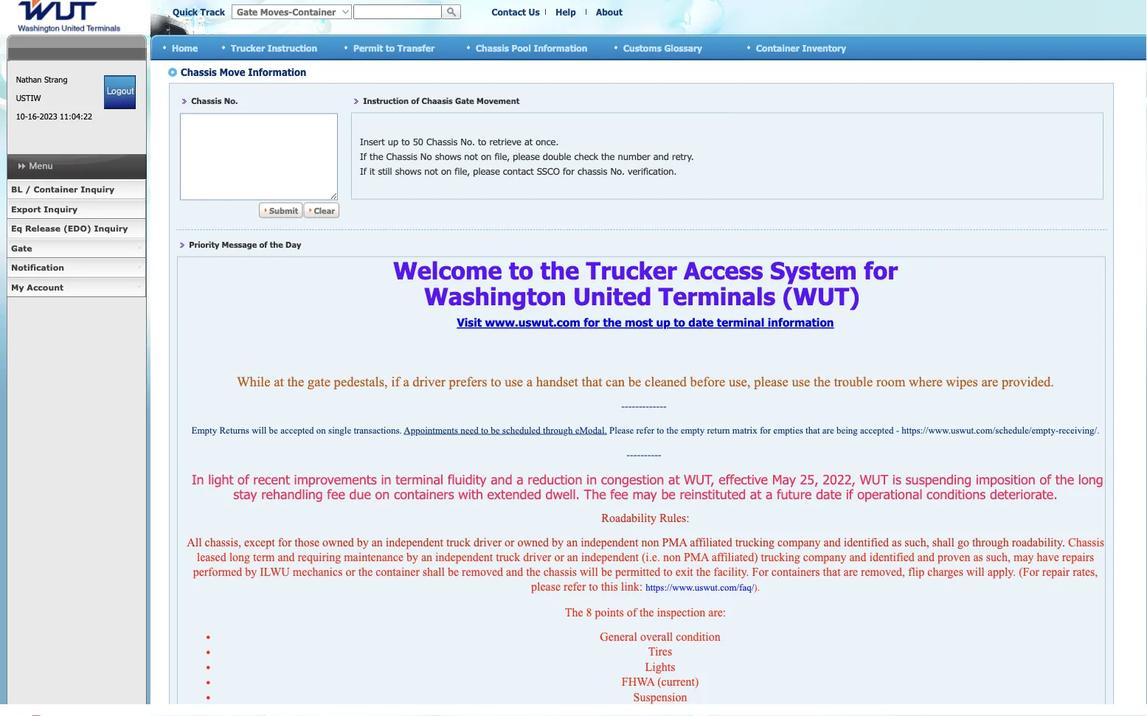 Task type: describe. For each thing, give the bounding box(es) containing it.
my account link
[[7, 278, 146, 297]]

gate
[[11, 243, 32, 253]]

help link
[[556, 6, 576, 17]]

us
[[529, 6, 540, 17]]

2023
[[40, 111, 57, 121]]

permit
[[353, 42, 383, 53]]

contact
[[492, 6, 526, 17]]

notification link
[[7, 258, 146, 278]]

my
[[11, 282, 24, 292]]

instruction
[[268, 42, 317, 53]]

strang
[[44, 75, 68, 84]]

chassis pool information
[[476, 42, 588, 53]]

help
[[556, 6, 576, 17]]

inquiry for (edo)
[[94, 224, 128, 234]]

export
[[11, 204, 41, 214]]

container inventory
[[756, 42, 847, 53]]

bl / container inquiry link
[[7, 180, 146, 200]]

login image
[[104, 75, 136, 109]]

0 vertical spatial container
[[756, 42, 800, 53]]

about link
[[596, 6, 623, 17]]

customs glossary
[[624, 42, 703, 53]]

contact us link
[[492, 6, 540, 17]]

inquiry for container
[[81, 184, 114, 194]]

11:04:22
[[60, 111, 92, 121]]

glossary
[[664, 42, 703, 53]]

chassis
[[476, 42, 509, 53]]

bl
[[11, 184, 22, 194]]

notification
[[11, 263, 64, 273]]

permit to transfer
[[353, 42, 435, 53]]

quick track
[[173, 6, 225, 17]]

track
[[200, 6, 225, 17]]

pool
[[512, 42, 531, 53]]

export inquiry
[[11, 204, 78, 214]]

(edo)
[[63, 224, 91, 234]]

0 horizontal spatial container
[[34, 184, 78, 194]]

ustiw
[[16, 93, 41, 103]]



Task type: vqa. For each thing, say whether or not it's contained in the screenshot.
/
yes



Task type: locate. For each thing, give the bounding box(es) containing it.
gate link
[[7, 239, 146, 258]]

inventory
[[802, 42, 847, 53]]

0 vertical spatial inquiry
[[81, 184, 114, 194]]

2 vertical spatial inquiry
[[94, 224, 128, 234]]

export inquiry link
[[7, 200, 146, 219]]

nathan
[[16, 75, 42, 84]]

1 horizontal spatial container
[[756, 42, 800, 53]]

release
[[25, 224, 61, 234]]

inquiry
[[81, 184, 114, 194], [44, 204, 78, 214], [94, 224, 128, 234]]

bl / container inquiry
[[11, 184, 114, 194]]

trucker instruction
[[231, 42, 317, 53]]

1 vertical spatial container
[[34, 184, 78, 194]]

trucker
[[231, 42, 265, 53]]

transfer
[[398, 42, 435, 53]]

16-
[[28, 111, 40, 121]]

my account
[[11, 282, 64, 292]]

inquiry inside eq release (edo) inquiry link
[[94, 224, 128, 234]]

quick
[[173, 6, 198, 17]]

container left inventory
[[756, 42, 800, 53]]

to
[[386, 42, 395, 53]]

inquiry inside bl / container inquiry link
[[81, 184, 114, 194]]

10-16-2023 11:04:22
[[16, 111, 92, 121]]

inquiry down bl / container inquiry
[[44, 204, 78, 214]]

container
[[756, 42, 800, 53], [34, 184, 78, 194]]

1 vertical spatial inquiry
[[44, 204, 78, 214]]

container up export inquiry
[[34, 184, 78, 194]]

None text field
[[353, 4, 442, 19]]

about
[[596, 6, 623, 17]]

/
[[25, 184, 31, 194]]

customs
[[624, 42, 662, 53]]

10-
[[16, 111, 28, 121]]

eq release (edo) inquiry
[[11, 224, 128, 234]]

home
[[172, 42, 198, 53]]

inquiry up export inquiry link
[[81, 184, 114, 194]]

eq
[[11, 224, 22, 234]]

eq release (edo) inquiry link
[[7, 219, 146, 239]]

inquiry right (edo) at the left
[[94, 224, 128, 234]]

account
[[27, 282, 64, 292]]

information
[[534, 42, 588, 53]]

contact us
[[492, 6, 540, 17]]

nathan strang
[[16, 75, 68, 84]]

inquiry inside export inquiry link
[[44, 204, 78, 214]]



